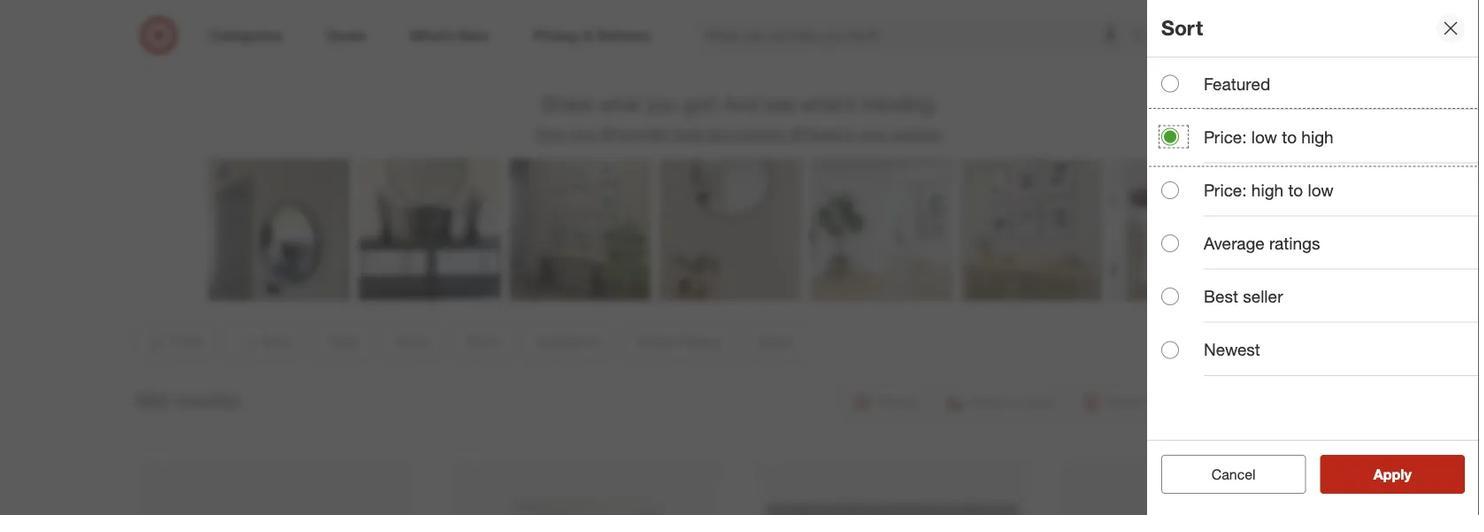 Task type: describe. For each thing, give the bounding box(es) containing it.
bath link
[[740, 0, 921, 59]]

post
[[536, 125, 565, 142]]

user image by @arielxbaker image
[[510, 159, 651, 301]]

apply button
[[1321, 455, 1466, 494]]

see
[[764, 91, 795, 116]]

user image by @brennaberg image
[[209, 159, 350, 301]]

what
[[598, 91, 641, 116]]

cancel
[[1212, 466, 1256, 483]]

average
[[1205, 233, 1265, 254]]

share
[[542, 91, 593, 116]]

@target
[[791, 125, 843, 142]]

What can we help you find? suggestions appear below search field
[[695, 16, 1136, 55]]

ratings
[[1270, 233, 1321, 254]]

got!
[[684, 91, 717, 116]]

storage
[[1171, 43, 1214, 58]]

0 vertical spatial high
[[1302, 127, 1334, 147]]

seller
[[1244, 287, 1284, 307]]

#project62
[[600, 125, 669, 142]]

newest
[[1205, 340, 1261, 360]]

what's
[[801, 91, 857, 116]]

post your #project62 finds and mention @target in your caption.
[[536, 125, 944, 142]]

0 vertical spatial low
[[1252, 127, 1278, 147]]

you
[[647, 91, 678, 116]]

featured
[[1205, 74, 1271, 94]]

trending.
[[862, 91, 938, 116]]

post your #project62 finds and mention @target in your caption. link
[[536, 125, 944, 142]]

390 results
[[134, 388, 240, 413]]

furniture link
[[197, 0, 378, 59]]

user image by @at.home.with.hilary image
[[1263, 159, 1404, 301]]

in
[[847, 125, 858, 142]]

user image by @martamccue image
[[811, 159, 953, 301]]

user image by @homewithsylviac image
[[1112, 159, 1254, 301]]



Task type: vqa. For each thing, say whether or not it's contained in the screenshot.
Newest
yes



Task type: locate. For each thing, give the bounding box(es) containing it.
low
[[1252, 127, 1278, 147], [1309, 180, 1334, 200]]

price: for price: high to low
[[1205, 180, 1248, 200]]

cancel button
[[1162, 455, 1307, 494]]

apply
[[1374, 466, 1412, 483]]

high up the price: high to low
[[1302, 127, 1334, 147]]

price:
[[1205, 127, 1248, 147], [1205, 180, 1248, 200]]

390
[[134, 388, 168, 413]]

2 price: from the top
[[1205, 180, 1248, 200]]

your
[[569, 125, 596, 142], [862, 125, 889, 142]]

user image by @wickedhappywife image
[[359, 159, 501, 301]]

share what you got! and see what's trending.
[[542, 91, 938, 116]]

storage link
[[1102, 0, 1283, 59]]

finds
[[673, 125, 704, 142]]

curtains link
[[921, 0, 1102, 59]]

your right post
[[569, 125, 596, 142]]

and
[[708, 125, 732, 142]]

high down price: low to high
[[1252, 180, 1284, 200]]

average ratings
[[1205, 233, 1321, 254]]

1 vertical spatial low
[[1309, 180, 1334, 200]]

price: down featured
[[1205, 127, 1248, 147]]

user image by @everydaywithmrsj image
[[961, 159, 1103, 301]]

price: low to high
[[1205, 127, 1334, 147]]

rugs
[[635, 43, 664, 58]]

caption.
[[893, 125, 944, 142]]

1 price: from the top
[[1205, 127, 1248, 147]]

results
[[174, 388, 240, 413]]

to up the ratings
[[1289, 180, 1304, 200]]

1 vertical spatial price:
[[1205, 180, 1248, 200]]

to
[[1283, 127, 1298, 147], [1289, 180, 1304, 200]]

lighting
[[446, 43, 491, 58]]

bath
[[817, 43, 843, 58]]

1 vertical spatial to
[[1289, 180, 1304, 200]]

rugs link
[[559, 0, 740, 59]]

low up the ratings
[[1309, 180, 1334, 200]]

None radio
[[1162, 75, 1180, 93], [1162, 128, 1180, 146], [1162, 75, 1180, 93], [1162, 128, 1180, 146]]

curtains
[[988, 43, 1035, 58]]

to for low
[[1289, 180, 1304, 200]]

0 horizontal spatial low
[[1252, 127, 1278, 147]]

user image by @athomeangelique image
[[660, 159, 802, 301]]

your right in
[[862, 125, 889, 142]]

mention
[[736, 125, 787, 142]]

0 vertical spatial price:
[[1205, 127, 1248, 147]]

0 horizontal spatial your
[[569, 125, 596, 142]]

1 horizontal spatial low
[[1309, 180, 1334, 200]]

best
[[1205, 287, 1239, 307]]

high
[[1302, 127, 1334, 147], [1252, 180, 1284, 200]]

to for high
[[1283, 127, 1298, 147]]

price: high to low
[[1205, 180, 1334, 200]]

None radio
[[1162, 181, 1180, 199], [1162, 235, 1180, 252], [1162, 288, 1180, 306], [1162, 341, 1180, 359], [1162, 181, 1180, 199], [1162, 235, 1180, 252], [1162, 288, 1180, 306], [1162, 341, 1180, 359]]

sort dialog
[[1148, 0, 1480, 515]]

0 horizontal spatial high
[[1252, 180, 1284, 200]]

lighting link
[[378, 0, 559, 59]]

1 your from the left
[[569, 125, 596, 142]]

search button
[[1123, 16, 1166, 58]]

1 horizontal spatial high
[[1302, 127, 1334, 147]]

price: up average
[[1205, 180, 1248, 200]]

search
[[1123, 28, 1166, 46]]

price: for price: low to high
[[1205, 127, 1248, 147]]

1 horizontal spatial your
[[862, 125, 889, 142]]

to up the price: high to low
[[1283, 127, 1298, 147]]

furniture
[[263, 43, 312, 58]]

0 vertical spatial to
[[1283, 127, 1298, 147]]

low up the price: high to low
[[1252, 127, 1278, 147]]

sort
[[1162, 16, 1204, 40]]

1 vertical spatial high
[[1252, 180, 1284, 200]]

and
[[723, 91, 759, 116]]

best seller
[[1205, 287, 1284, 307]]

2 your from the left
[[862, 125, 889, 142]]



